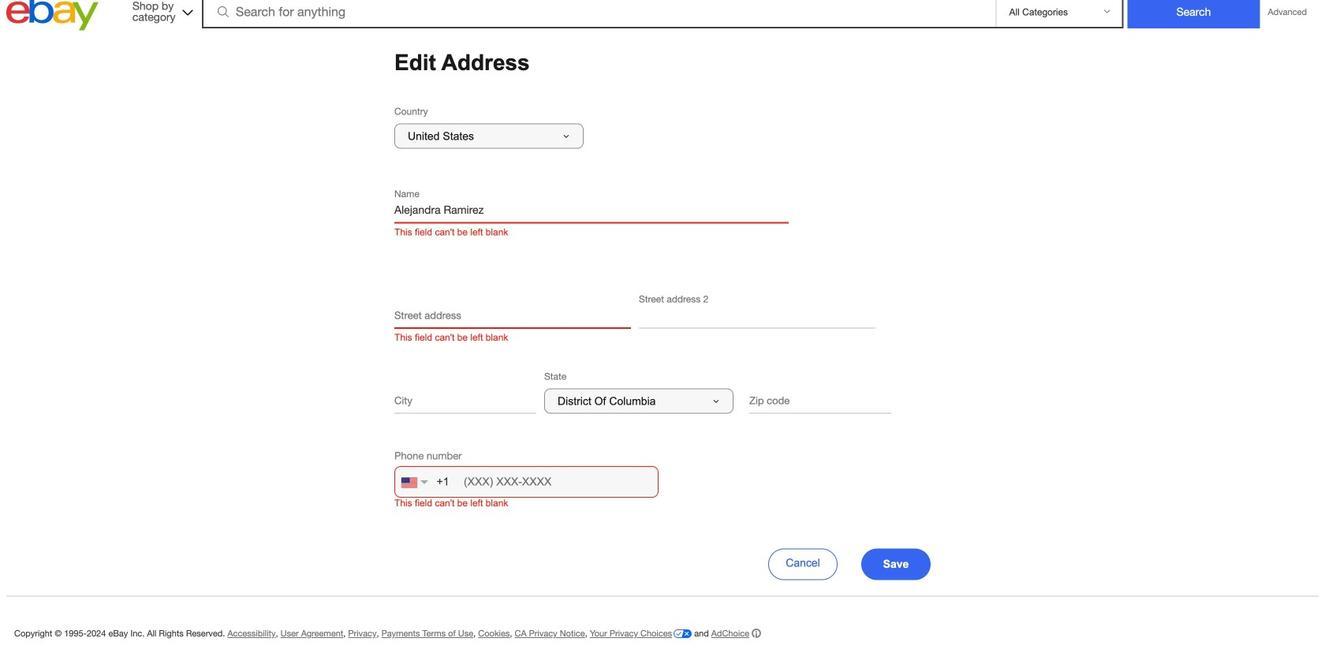 Task type: locate. For each thing, give the bounding box(es) containing it.
None submit
[[1128, 0, 1261, 28]]

None text field
[[395, 187, 789, 224], [395, 292, 631, 329], [395, 187, 789, 224], [395, 292, 631, 329]]

(XXX) XXX-XXXX telephone field
[[395, 466, 659, 498]]

None text field
[[639, 292, 876, 329], [395, 377, 537, 414], [750, 377, 892, 414], [639, 292, 876, 329], [395, 377, 537, 414], [750, 377, 892, 414]]

country and dial code list box
[[395, 468, 428, 496]]



Task type: vqa. For each thing, say whether or not it's contained in the screenshot.
Your Shopping Cart image
no



Task type: describe. For each thing, give the bounding box(es) containing it.
Search for anything text field
[[204, 0, 993, 27]]



